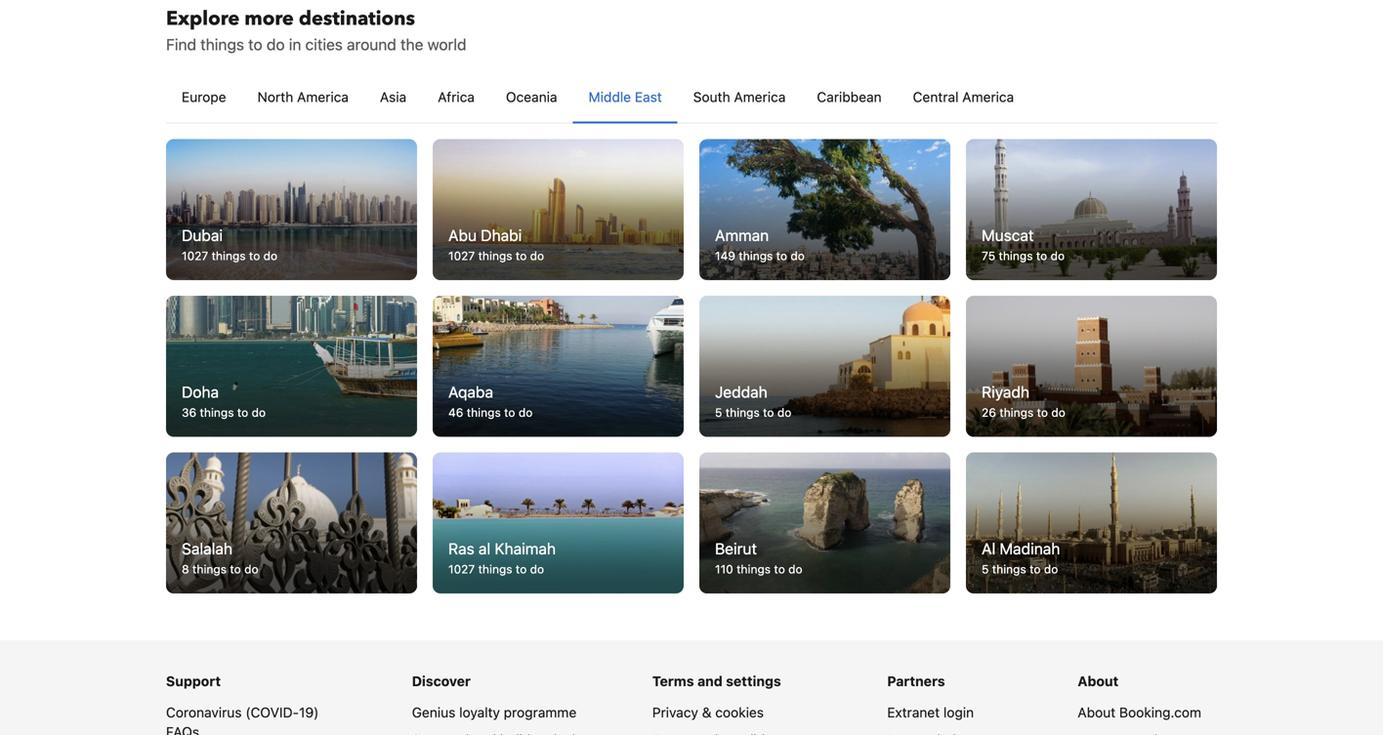 Task type: vqa. For each thing, say whether or not it's contained in the screenshot.


Task type: locate. For each thing, give the bounding box(es) containing it.
destinations
[[299, 5, 415, 32]]

things down amman at the top right of page
[[739, 249, 773, 263]]

1027 inside the ras al khaimah 1027 things to do
[[448, 563, 475, 576]]

dubai 1027 things to do
[[182, 226, 278, 263]]

things inside explore more destinations find things to do in cities around the world
[[200, 35, 244, 53]]

tab list
[[166, 72, 1217, 124]]

do inside aqaba 46 things to do
[[519, 406, 533, 420]]

programme
[[504, 705, 577, 721]]

central america
[[913, 89, 1014, 105]]

things down the explore
[[200, 35, 244, 53]]

do inside amman 149 things to do
[[791, 249, 805, 263]]

about up about booking.com
[[1078, 674, 1119, 690]]

do inside jeddah 5 things to do
[[777, 406, 792, 420]]

110
[[715, 563, 733, 576]]

1027
[[182, 249, 208, 263], [448, 249, 475, 263], [448, 563, 475, 576]]

to inside amman 149 things to do
[[776, 249, 787, 263]]

aqaba image
[[433, 296, 684, 437]]

19)
[[299, 705, 319, 721]]

things for salalah
[[192, 563, 227, 576]]

5 inside jeddah 5 things to do
[[715, 406, 722, 420]]

to inside explore more destinations find things to do in cities around the world
[[248, 35, 262, 53]]

5
[[715, 406, 722, 420], [982, 563, 989, 576]]

things
[[200, 35, 244, 53], [212, 249, 246, 263], [478, 249, 512, 263], [739, 249, 773, 263], [999, 249, 1033, 263], [200, 406, 234, 420], [467, 406, 501, 420], [726, 406, 760, 420], [1000, 406, 1034, 420], [192, 563, 227, 576], [478, 563, 512, 576], [737, 563, 771, 576], [992, 563, 1026, 576]]

to inside doha 36 things to do
[[237, 406, 248, 420]]

central america button
[[897, 72, 1030, 122]]

0 horizontal spatial america
[[297, 89, 349, 105]]

things for jeddah
[[726, 406, 760, 420]]

to inside muscat 75 things to do
[[1036, 249, 1047, 263]]

things inside riyadh 26 things to do
[[1000, 406, 1034, 420]]

america
[[297, 89, 349, 105], [734, 89, 786, 105], [962, 89, 1014, 105]]

about booking.com link
[[1078, 705, 1202, 721]]

to inside beirut 110 things to do
[[774, 563, 785, 576]]

to for salalah
[[230, 563, 241, 576]]

ras al khaimah 1027 things to do
[[448, 540, 556, 576]]

things inside the ras al khaimah 1027 things to do
[[478, 563, 512, 576]]

salalah 8 things to do
[[182, 540, 258, 576]]

muscat 75 things to do
[[982, 226, 1065, 263]]

do inside dubai 1027 things to do
[[263, 249, 278, 263]]

genius loyalty programme
[[412, 705, 577, 721]]

america right central
[[962, 89, 1014, 105]]

1027 down abu
[[448, 249, 475, 263]]

1 america from the left
[[297, 89, 349, 105]]

about
[[1078, 674, 1119, 690], [1078, 705, 1116, 721]]

things inside jeddah 5 things to do
[[726, 406, 760, 420]]

1027 down the dubai
[[182, 249, 208, 263]]

things down salalah
[[192, 563, 227, 576]]

0 horizontal spatial 5
[[715, 406, 722, 420]]

things inside muscat 75 things to do
[[999, 249, 1033, 263]]

to inside salalah 8 things to do
[[230, 563, 241, 576]]

about for about booking.com
[[1078, 705, 1116, 721]]

things down the jeddah
[[726, 406, 760, 420]]

75
[[982, 249, 996, 263]]

genius
[[412, 705, 456, 721]]

privacy
[[652, 705, 698, 721]]

0 vertical spatial 5
[[715, 406, 722, 420]]

dubai
[[182, 226, 223, 245]]

about for about
[[1078, 674, 1119, 690]]

5 down the jeddah
[[715, 406, 722, 420]]

ras al khaimah image
[[433, 453, 684, 594]]

1 vertical spatial 5
[[982, 563, 989, 576]]

things inside abu dhabi 1027 things to do
[[478, 249, 512, 263]]

aqaba 46 things to do
[[448, 383, 533, 420]]

things down the beirut on the right bottom of the page
[[737, 563, 771, 576]]

things down the doha
[[200, 406, 234, 420]]

to inside aqaba 46 things to do
[[504, 406, 515, 420]]

things down aqaba
[[467, 406, 501, 420]]

1 horizontal spatial 5
[[982, 563, 989, 576]]

caribbean
[[817, 89, 882, 105]]

south america
[[693, 89, 786, 105]]

abu dhabi image
[[433, 139, 684, 280]]

tab list containing europe
[[166, 72, 1217, 124]]

amman image
[[699, 139, 951, 280]]

in
[[289, 35, 301, 53]]

to inside dubai 1027 things to do
[[249, 249, 260, 263]]

extranet
[[887, 705, 940, 721]]

26
[[982, 406, 996, 420]]

asia button
[[364, 72, 422, 122]]

jeddah 5 things to do
[[715, 383, 792, 420]]

to for dubai
[[249, 249, 260, 263]]

things down al
[[478, 563, 512, 576]]

do inside doha 36 things to do
[[252, 406, 266, 420]]

do inside muscat 75 things to do
[[1051, 249, 1065, 263]]

0 vertical spatial about
[[1078, 674, 1119, 690]]

1 vertical spatial about
[[1078, 705, 1116, 721]]

to for doha
[[237, 406, 248, 420]]

things inside salalah 8 things to do
[[192, 563, 227, 576]]

things inside aqaba 46 things to do
[[467, 406, 501, 420]]

to inside riyadh 26 things to do
[[1037, 406, 1048, 420]]

do inside salalah 8 things to do
[[244, 563, 258, 576]]

5 inside al madinah 5 things to do
[[982, 563, 989, 576]]

1 horizontal spatial america
[[734, 89, 786, 105]]

do inside riyadh 26 things to do
[[1051, 406, 1066, 420]]

things down dhabi
[[478, 249, 512, 263]]

faqs
[[166, 724, 199, 736]]

booking.com
[[1120, 705, 1202, 721]]

do for doha
[[252, 406, 266, 420]]

3 america from the left
[[962, 89, 1014, 105]]

abu
[[448, 226, 477, 245]]

about left the booking.com
[[1078, 705, 1116, 721]]

things down riyadh
[[1000, 406, 1034, 420]]

north
[[257, 89, 293, 105]]

things for muscat
[[999, 249, 1033, 263]]

terms and settings
[[652, 674, 781, 690]]

america right south
[[734, 89, 786, 105]]

2 america from the left
[[734, 89, 786, 105]]

2 horizontal spatial america
[[962, 89, 1014, 105]]

explore
[[166, 5, 240, 32]]

europe button
[[166, 72, 242, 122]]

abu dhabi 1027 things to do
[[448, 226, 544, 263]]

things down the dubai
[[212, 249, 246, 263]]

do for dubai
[[263, 249, 278, 263]]

8
[[182, 563, 189, 576]]

madinah
[[1000, 540, 1060, 558]]

1 about from the top
[[1078, 674, 1119, 690]]

things inside dubai 1027 things to do
[[212, 249, 246, 263]]

america right north
[[297, 89, 349, 105]]

things down muscat at the top of the page
[[999, 249, 1033, 263]]

middle east
[[589, 89, 662, 105]]

things inside doha 36 things to do
[[200, 406, 234, 420]]

things down madinah
[[992, 563, 1026, 576]]

find
[[166, 35, 196, 53]]

5 down al on the bottom right
[[982, 563, 989, 576]]

dubai image
[[166, 139, 417, 280]]

things for amman
[[739, 249, 773, 263]]

things inside beirut 110 things to do
[[737, 563, 771, 576]]

do inside beirut 110 things to do
[[789, 563, 803, 576]]

do for riyadh
[[1051, 406, 1066, 420]]

cookies
[[715, 705, 764, 721]]

loyalty
[[459, 705, 500, 721]]

to for beirut
[[774, 563, 785, 576]]

things inside amman 149 things to do
[[739, 249, 773, 263]]

to
[[248, 35, 262, 53], [249, 249, 260, 263], [516, 249, 527, 263], [776, 249, 787, 263], [1036, 249, 1047, 263], [237, 406, 248, 420], [504, 406, 515, 420], [763, 406, 774, 420], [1037, 406, 1048, 420], [230, 563, 241, 576], [516, 563, 527, 576], [774, 563, 785, 576], [1030, 563, 1041, 576]]

to inside abu dhabi 1027 things to do
[[516, 249, 527, 263]]

to inside jeddah 5 things to do
[[763, 406, 774, 420]]

1027 down ras
[[448, 563, 475, 576]]

2 about from the top
[[1078, 705, 1116, 721]]

coronavirus
[[166, 705, 242, 721]]

do for beirut
[[789, 563, 803, 576]]



Task type: describe. For each thing, give the bounding box(es) containing it.
do for jeddah
[[777, 406, 792, 420]]

middle east button
[[573, 72, 678, 122]]

africa
[[438, 89, 475, 105]]

things for beirut
[[737, 563, 771, 576]]

south
[[693, 89, 730, 105]]

things inside al madinah 5 things to do
[[992, 563, 1026, 576]]

america for south america
[[734, 89, 786, 105]]

doha 36 things to do
[[182, 383, 266, 420]]

al
[[982, 540, 996, 558]]

and
[[698, 674, 723, 690]]

1027 inside dubai 1027 things to do
[[182, 249, 208, 263]]

al
[[479, 540, 491, 558]]

login
[[944, 705, 974, 721]]

jeddah image
[[699, 296, 951, 437]]

riyadh 26 things to do
[[982, 383, 1066, 420]]

privacy & cookies link
[[652, 705, 764, 721]]

east
[[635, 89, 662, 105]]

middle
[[589, 89, 631, 105]]

do for muscat
[[1051, 249, 1065, 263]]

1027 inside abu dhabi 1027 things to do
[[448, 249, 475, 263]]

things for doha
[[200, 406, 234, 420]]

discover
[[412, 674, 471, 690]]

privacy & cookies
[[652, 705, 764, 721]]

jeddah
[[715, 383, 768, 402]]

salalah
[[182, 540, 233, 558]]

to for jeddah
[[763, 406, 774, 420]]

cities
[[305, 35, 343, 53]]

extranet login
[[887, 705, 974, 721]]

do inside explore more destinations find things to do in cities around the world
[[267, 35, 285, 53]]

coronavirus (covid-19) faqs link
[[166, 705, 319, 736]]

do inside al madinah 5 things to do
[[1044, 563, 1058, 576]]

explore more destinations find things to do in cities around the world
[[166, 5, 467, 53]]

to for amman
[[776, 249, 787, 263]]

al madinah 5 things to do
[[982, 540, 1060, 576]]

africa button
[[422, 72, 490, 122]]

do for amman
[[791, 249, 805, 263]]

oceania
[[506, 89, 557, 105]]

partners
[[887, 674, 945, 690]]

46
[[448, 406, 463, 420]]

ras
[[448, 540, 474, 558]]

north america
[[257, 89, 349, 105]]

do for aqaba
[[519, 406, 533, 420]]

coronavirus (covid-19) faqs
[[166, 705, 319, 736]]

asia
[[380, 89, 407, 105]]

dhabi
[[481, 226, 522, 245]]

support
[[166, 674, 221, 690]]

to for muscat
[[1036, 249, 1047, 263]]

to for aqaba
[[504, 406, 515, 420]]

things for riyadh
[[1000, 406, 1034, 420]]

amman
[[715, 226, 769, 245]]

al madinah image
[[966, 453, 1217, 594]]

do inside abu dhabi 1027 things to do
[[530, 249, 544, 263]]

north america button
[[242, 72, 364, 122]]

&
[[702, 705, 712, 721]]

muscat image
[[966, 139, 1217, 280]]

beirut 110 things to do
[[715, 540, 803, 576]]

(covid-
[[246, 705, 299, 721]]

beirut image
[[699, 453, 951, 594]]

149
[[715, 249, 736, 263]]

settings
[[726, 674, 781, 690]]

36
[[182, 406, 197, 420]]

more
[[244, 5, 294, 32]]

khaimah
[[495, 540, 556, 558]]

caribbean button
[[801, 72, 897, 122]]

america for central america
[[962, 89, 1014, 105]]

genius loyalty programme link
[[412, 705, 577, 721]]

doha
[[182, 383, 219, 402]]

around
[[347, 35, 396, 53]]

the
[[401, 35, 423, 53]]

doha image
[[166, 296, 417, 437]]

things for aqaba
[[467, 406, 501, 420]]

riyadh
[[982, 383, 1030, 402]]

do inside the ras al khaimah 1027 things to do
[[530, 563, 544, 576]]

muscat
[[982, 226, 1034, 245]]

do for salalah
[[244, 563, 258, 576]]

oceania button
[[490, 72, 573, 122]]

to inside al madinah 5 things to do
[[1030, 563, 1041, 576]]

america for north america
[[297, 89, 349, 105]]

beirut
[[715, 540, 757, 558]]

terms
[[652, 674, 694, 690]]

europe
[[182, 89, 226, 105]]

about booking.com
[[1078, 705, 1202, 721]]

amman 149 things to do
[[715, 226, 805, 263]]

riyadh image
[[966, 296, 1217, 437]]

extranet login link
[[887, 705, 974, 721]]

to for riyadh
[[1037, 406, 1048, 420]]

south america button
[[678, 72, 801, 122]]

central
[[913, 89, 959, 105]]

things for dubai
[[212, 249, 246, 263]]

aqaba
[[448, 383, 493, 402]]

salalah image
[[166, 453, 417, 594]]

to inside the ras al khaimah 1027 things to do
[[516, 563, 527, 576]]

world
[[428, 35, 467, 53]]



